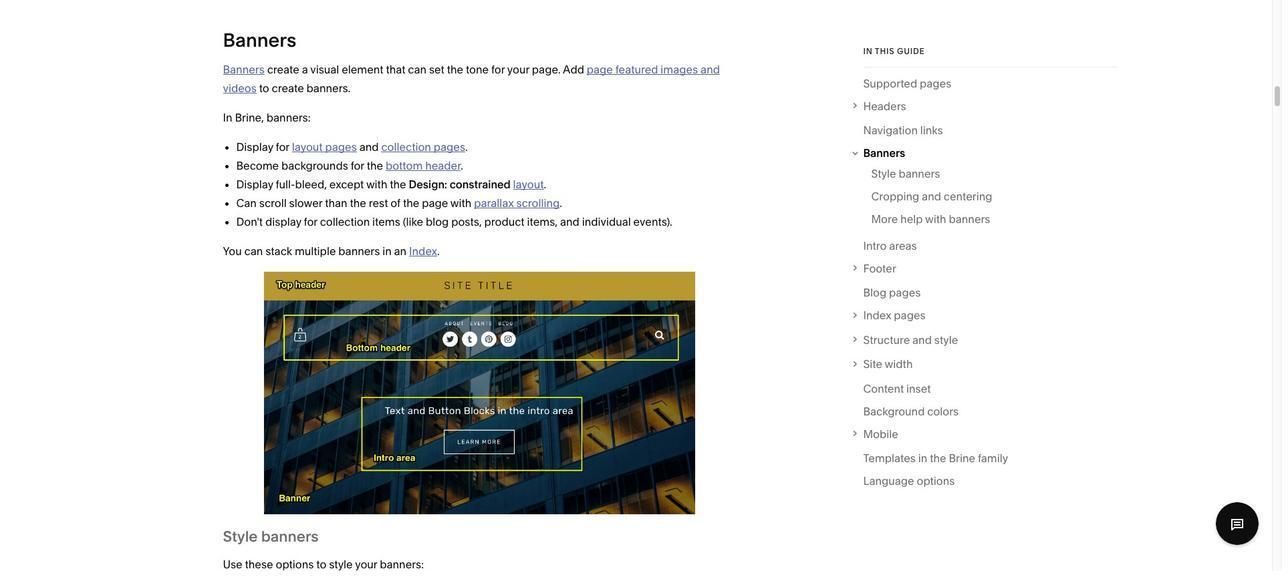 Task type: locate. For each thing, give the bounding box(es) containing it.
style
[[872, 167, 896, 181], [223, 528, 258, 546]]

index pages button
[[850, 307, 1117, 325]]

1 vertical spatial can
[[244, 245, 263, 258]]

and up the "except"
[[360, 140, 379, 154]]

create left a
[[267, 63, 299, 76]]

supported pages
[[864, 77, 952, 90]]

layout
[[292, 140, 323, 154], [513, 178, 544, 191]]

with down the cropping and centering link
[[925, 213, 947, 226]]

full-
[[276, 178, 295, 191]]

the
[[447, 63, 463, 76], [367, 159, 383, 172], [390, 178, 406, 191], [350, 196, 366, 210], [403, 196, 419, 210], [930, 452, 947, 466]]

0 horizontal spatial to
[[259, 81, 269, 95]]

style banners
[[872, 167, 940, 181], [223, 528, 319, 546]]

structure and style
[[864, 334, 958, 347]]

style up cropping
[[872, 167, 896, 181]]

collection pages link
[[381, 140, 465, 154]]

and
[[701, 63, 720, 76], [360, 140, 379, 154], [922, 190, 942, 203], [560, 215, 580, 228], [913, 334, 932, 347]]

banners link down headers link
[[864, 144, 1117, 163]]

items,
[[527, 215, 558, 228]]

banners down the centering
[[949, 213, 991, 226]]

scrolling
[[517, 196, 560, 210]]

banners link
[[223, 63, 265, 76], [864, 144, 1117, 163]]

1 horizontal spatial collection
[[381, 140, 431, 154]]

1 horizontal spatial style banners
[[872, 167, 940, 181]]

0 vertical spatial page
[[587, 63, 613, 76]]

you
[[223, 245, 242, 258]]

banners down items
[[339, 245, 380, 258]]

inset
[[907, 382, 931, 396]]

and inside page featured images and videos
[[701, 63, 720, 76]]

0 horizontal spatial page
[[422, 196, 448, 210]]

cropping and centering link
[[872, 187, 993, 210]]

collection
[[381, 140, 431, 154], [320, 215, 370, 228]]

1 horizontal spatial style
[[935, 334, 958, 347]]

page right add
[[587, 63, 613, 76]]

header
[[425, 159, 461, 172]]

banners up cropping and centering
[[899, 167, 940, 181]]

index down blog at the right of the page
[[864, 309, 892, 323]]

with up rest
[[366, 178, 387, 191]]

0 vertical spatial can
[[408, 63, 427, 76]]

style banners up cropping
[[872, 167, 940, 181]]

1 vertical spatial banners:
[[380, 558, 424, 571]]

pages down guide on the right of the page
[[920, 77, 952, 90]]

0 horizontal spatial banners:
[[267, 111, 311, 124]]

display
[[265, 215, 301, 228]]

headers
[[864, 100, 907, 113]]

guide
[[897, 46, 925, 56]]

become
[[236, 159, 279, 172]]

to right videos
[[259, 81, 269, 95]]

1 horizontal spatial with
[[451, 196, 472, 210]]

to create banners.
[[257, 81, 351, 95]]

pages up header
[[434, 140, 465, 154]]

0 vertical spatial collection
[[381, 140, 431, 154]]

collection down than
[[320, 215, 370, 228]]

in brine, banners:
[[223, 111, 311, 124]]

1 display from the top
[[236, 140, 273, 154]]

0 vertical spatial in
[[864, 46, 873, 56]]

1 horizontal spatial in
[[864, 46, 873, 56]]

banners.
[[307, 81, 351, 95]]

in left this
[[864, 46, 873, 56]]

with up posts,
[[451, 196, 472, 210]]

1 horizontal spatial banners link
[[864, 144, 1117, 163]]

options right these
[[276, 558, 314, 571]]

rest
[[369, 196, 388, 210]]

items
[[373, 215, 400, 228]]

1 vertical spatial your
[[355, 558, 377, 571]]

family
[[978, 452, 1008, 466]]

2 vertical spatial banners
[[864, 147, 906, 160]]

1 vertical spatial collection
[[320, 215, 370, 228]]

multiple
[[295, 245, 336, 258]]

1 vertical spatial page
[[422, 196, 448, 210]]

1 horizontal spatial to
[[316, 558, 327, 571]]

1 vertical spatial in
[[223, 111, 232, 124]]

pages up structure and style
[[894, 309, 926, 323]]

1 vertical spatial index
[[864, 309, 892, 323]]

page featured images and videos
[[223, 63, 720, 95]]

brine
[[949, 452, 976, 466]]

index inside 'dropdown button'
[[864, 309, 892, 323]]

0 horizontal spatial banners link
[[223, 63, 265, 76]]

0 vertical spatial display
[[236, 140, 273, 154]]

create
[[267, 63, 299, 76], [272, 81, 304, 95]]

0 vertical spatial banners
[[223, 29, 297, 51]]

layout link
[[513, 178, 544, 191]]

the left bottom
[[367, 159, 383, 172]]

1 vertical spatial display
[[236, 178, 273, 191]]

banners
[[899, 167, 940, 181], [949, 213, 991, 226], [339, 245, 380, 258], [261, 528, 319, 546]]

display up become
[[236, 140, 273, 154]]

banners link up videos
[[223, 63, 265, 76]]

can right "you"
[[244, 245, 263, 258]]

0 horizontal spatial style
[[223, 528, 258, 546]]

banners
[[223, 29, 297, 51], [223, 63, 265, 76], [864, 147, 906, 160]]

page inside "display for layout pages and collection pages . become backgrounds for the bottom header . display full-bleed, except with the design: constrained layout . can scroll slower than the rest of the page with parallax scrolling . don't display for collection items (like blog posts, product items, and individual events)."
[[422, 196, 448, 210]]

1 vertical spatial to
[[316, 558, 327, 571]]

1 vertical spatial style banners
[[223, 528, 319, 546]]

0 vertical spatial style
[[935, 334, 958, 347]]

cropping
[[872, 190, 920, 203]]

page featured images and videos link
[[223, 63, 720, 95]]

to
[[259, 81, 269, 95], [316, 558, 327, 571]]

blog
[[426, 215, 449, 228]]

more
[[872, 213, 898, 226]]

0 horizontal spatial options
[[276, 558, 314, 571]]

and up width
[[913, 334, 932, 347]]

the right 'of'
[[403, 196, 419, 210]]

footer
[[864, 262, 897, 275]]

can
[[408, 63, 427, 76], [244, 245, 263, 258]]

page.
[[532, 63, 561, 76]]

1 vertical spatial with
[[451, 196, 472, 210]]

1 horizontal spatial layout
[[513, 178, 544, 191]]

background colors
[[864, 405, 959, 419]]

banners:
[[267, 111, 311, 124], [380, 558, 424, 571]]

2 display from the top
[[236, 178, 273, 191]]

0 vertical spatial with
[[366, 178, 387, 191]]

links
[[921, 124, 943, 137]]

intro
[[864, 239, 887, 253]]

your
[[507, 63, 530, 76], [355, 558, 377, 571]]

pages
[[920, 77, 952, 90], [325, 140, 357, 154], [434, 140, 465, 154], [889, 286, 921, 300], [894, 309, 926, 323]]

0 horizontal spatial layout
[[292, 140, 323, 154]]

in left an
[[383, 245, 392, 258]]

slower
[[289, 196, 323, 210]]

element
[[342, 63, 384, 76]]

footer link
[[864, 259, 1117, 278]]

in left 'brine,'
[[223, 111, 232, 124]]

1 vertical spatial layout
[[513, 178, 544, 191]]

1 vertical spatial in
[[919, 452, 928, 466]]

1 horizontal spatial page
[[587, 63, 613, 76]]

can left set
[[408, 63, 427, 76]]

style banners up these
[[223, 528, 319, 546]]

1 horizontal spatial in
[[919, 452, 928, 466]]

content inset
[[864, 382, 931, 396]]

and right images
[[701, 63, 720, 76]]

headers button
[[850, 97, 1117, 116]]

supported
[[864, 77, 918, 90]]

0 horizontal spatial style banners
[[223, 528, 319, 546]]

in up the language options
[[919, 452, 928, 466]]

create down a
[[272, 81, 304, 95]]

1 vertical spatial style
[[223, 528, 258, 546]]

for down slower
[[304, 215, 318, 228]]

1 vertical spatial style
[[329, 558, 353, 571]]

pages inside 'dropdown button'
[[894, 309, 926, 323]]

layout up "backgrounds"
[[292, 140, 323, 154]]

banners inside "link"
[[949, 213, 991, 226]]

0 vertical spatial banners link
[[223, 63, 265, 76]]

pages up "backgrounds"
[[325, 140, 357, 154]]

1 horizontal spatial can
[[408, 63, 427, 76]]

2 vertical spatial with
[[925, 213, 947, 226]]

pages up index pages
[[889, 286, 921, 300]]

and inside dropdown button
[[913, 334, 932, 347]]

that
[[386, 63, 406, 76]]

supported pages link
[[864, 74, 952, 97]]

0 vertical spatial index
[[409, 245, 437, 258]]

options down 'templates in the brine family' link
[[917, 475, 955, 488]]

1 vertical spatial options
[[276, 558, 314, 571]]

0 vertical spatial style
[[872, 167, 896, 181]]

0 horizontal spatial in
[[383, 245, 392, 258]]

a
[[302, 63, 308, 76]]

2 horizontal spatial with
[[925, 213, 947, 226]]

1 horizontal spatial options
[[917, 475, 955, 488]]

featured
[[616, 63, 658, 76]]

intro areas link
[[864, 237, 917, 259]]

collection up bottom
[[381, 140, 431, 154]]

index right an
[[409, 245, 437, 258]]

display down become
[[236, 178, 273, 191]]

1 horizontal spatial style
[[872, 167, 896, 181]]

site width button
[[850, 355, 1117, 374]]

visual
[[310, 63, 339, 76]]

page inside page featured images and videos
[[587, 63, 613, 76]]

0 vertical spatial create
[[267, 63, 299, 76]]

in
[[383, 245, 392, 258], [919, 452, 928, 466]]

0 horizontal spatial collection
[[320, 215, 370, 228]]

colors
[[928, 405, 959, 419]]

style up use
[[223, 528, 258, 546]]

1 horizontal spatial your
[[507, 63, 530, 76]]

layout up scrolling
[[513, 178, 544, 191]]

page up blog
[[422, 196, 448, 210]]

1 horizontal spatial index
[[864, 309, 892, 323]]

0 horizontal spatial in
[[223, 111, 232, 124]]

an
[[394, 245, 407, 258]]

blog pages link
[[864, 284, 921, 307]]

1 vertical spatial create
[[272, 81, 304, 95]]

to right these
[[316, 558, 327, 571]]



Task type: vqa. For each thing, say whether or not it's contained in the screenshot.
the topmost THE TROUBLESHOOTING
no



Task type: describe. For each thing, give the bounding box(es) containing it.
these
[[245, 558, 273, 571]]

banners up these
[[261, 528, 319, 546]]

content
[[864, 382, 904, 396]]

structure and style button
[[850, 331, 1117, 350]]

mobile
[[864, 428, 899, 441]]

blog
[[864, 286, 887, 300]]

0 vertical spatial options
[[917, 475, 955, 488]]

this
[[875, 46, 895, 56]]

backgrounds
[[282, 159, 348, 172]]

more help with banners
[[872, 213, 991, 226]]

pages for index pages
[[894, 309, 926, 323]]

centering
[[944, 190, 993, 203]]

0 horizontal spatial style
[[329, 558, 353, 571]]

and up more help with banners
[[922, 190, 942, 203]]

brine banner.png image
[[263, 271, 696, 515]]

navigation links
[[864, 124, 943, 137]]

index link
[[409, 245, 437, 258]]

structure
[[864, 334, 910, 347]]

parallax
[[474, 196, 514, 210]]

mobile button
[[850, 425, 1117, 444]]

background
[[864, 405, 925, 419]]

navigation
[[864, 124, 918, 137]]

images
[[661, 63, 698, 76]]

create for a
[[267, 63, 299, 76]]

background colors link
[[864, 403, 959, 425]]

structure and style link
[[864, 331, 1117, 350]]

the left the brine
[[930, 452, 947, 466]]

language options
[[864, 475, 955, 488]]

banners inside banners dropdown button
[[864, 147, 906, 160]]

in for in this guide
[[864, 46, 873, 56]]

index pages
[[864, 309, 926, 323]]

blog pages
[[864, 286, 921, 300]]

than
[[325, 196, 348, 210]]

use
[[223, 558, 243, 571]]

in this guide
[[864, 46, 925, 56]]

posts,
[[451, 215, 482, 228]]

intro areas
[[864, 239, 917, 253]]

create for banners.
[[272, 81, 304, 95]]

pages for blog pages
[[889, 286, 921, 300]]

pages for supported pages
[[920, 77, 952, 90]]

style banners link
[[872, 164, 940, 187]]

stack
[[266, 245, 292, 258]]

bleed,
[[295, 178, 327, 191]]

set
[[429, 63, 445, 76]]

0 horizontal spatial index
[[409, 245, 437, 258]]

bottom header link
[[386, 159, 461, 172]]

for right tone on the left of the page
[[491, 63, 505, 76]]

width
[[885, 358, 913, 371]]

site width
[[864, 358, 913, 371]]

and right items,
[[560, 215, 580, 228]]

design:
[[409, 178, 447, 191]]

0 horizontal spatial can
[[244, 245, 263, 258]]

0 vertical spatial layout
[[292, 140, 323, 154]]

scroll
[[259, 196, 287, 210]]

content inset link
[[864, 380, 931, 403]]

constrained
[[450, 178, 511, 191]]

in for in brine, banners:
[[223, 111, 232, 124]]

add
[[563, 63, 584, 76]]

1 vertical spatial banners
[[223, 63, 265, 76]]

headers link
[[864, 97, 1117, 116]]

you can stack multiple banners in an index .
[[223, 245, 440, 258]]

can
[[236, 196, 257, 210]]

index pages link
[[864, 307, 1117, 325]]

mobile link
[[864, 425, 1117, 444]]

site width link
[[864, 355, 1117, 374]]

0 vertical spatial banners:
[[267, 111, 311, 124]]

the left rest
[[350, 196, 366, 210]]

more help with banners link
[[872, 210, 991, 233]]

for up become
[[276, 140, 289, 154]]

0 horizontal spatial your
[[355, 558, 377, 571]]

tone
[[466, 63, 489, 76]]

site
[[864, 358, 883, 371]]

for up the "except"
[[351, 159, 364, 172]]

events).
[[634, 215, 672, 228]]

display for layout pages and collection pages . become backgrounds for the bottom header . display full-bleed, except with the design: constrained layout . can scroll slower than the rest of the page with parallax scrolling . don't display for collection items (like blog posts, product items, and individual events).
[[236, 140, 672, 228]]

1 vertical spatial banners link
[[864, 144, 1117, 163]]

with inside "link"
[[925, 213, 947, 226]]

templates in the brine family link
[[864, 450, 1008, 472]]

navigation links link
[[864, 121, 943, 144]]

language
[[864, 475, 915, 488]]

layout pages link
[[292, 140, 357, 154]]

0 vertical spatial in
[[383, 245, 392, 258]]

bottom
[[386, 159, 423, 172]]

the up 'of'
[[390, 178, 406, 191]]

in inside 'templates in the brine family' link
[[919, 452, 928, 466]]

of
[[391, 196, 401, 210]]

templates
[[864, 452, 916, 466]]

0 vertical spatial your
[[507, 63, 530, 76]]

0 horizontal spatial with
[[366, 178, 387, 191]]

don't
[[236, 215, 263, 228]]

1 horizontal spatial banners:
[[380, 558, 424, 571]]

brine,
[[235, 111, 264, 124]]

product
[[485, 215, 525, 228]]

areas
[[889, 239, 917, 253]]

the right set
[[447, 63, 463, 76]]

banners button
[[849, 144, 1117, 163]]

videos
[[223, 81, 257, 95]]

style inside dropdown button
[[935, 334, 958, 347]]

0 vertical spatial style banners
[[872, 167, 940, 181]]

0 vertical spatial to
[[259, 81, 269, 95]]



